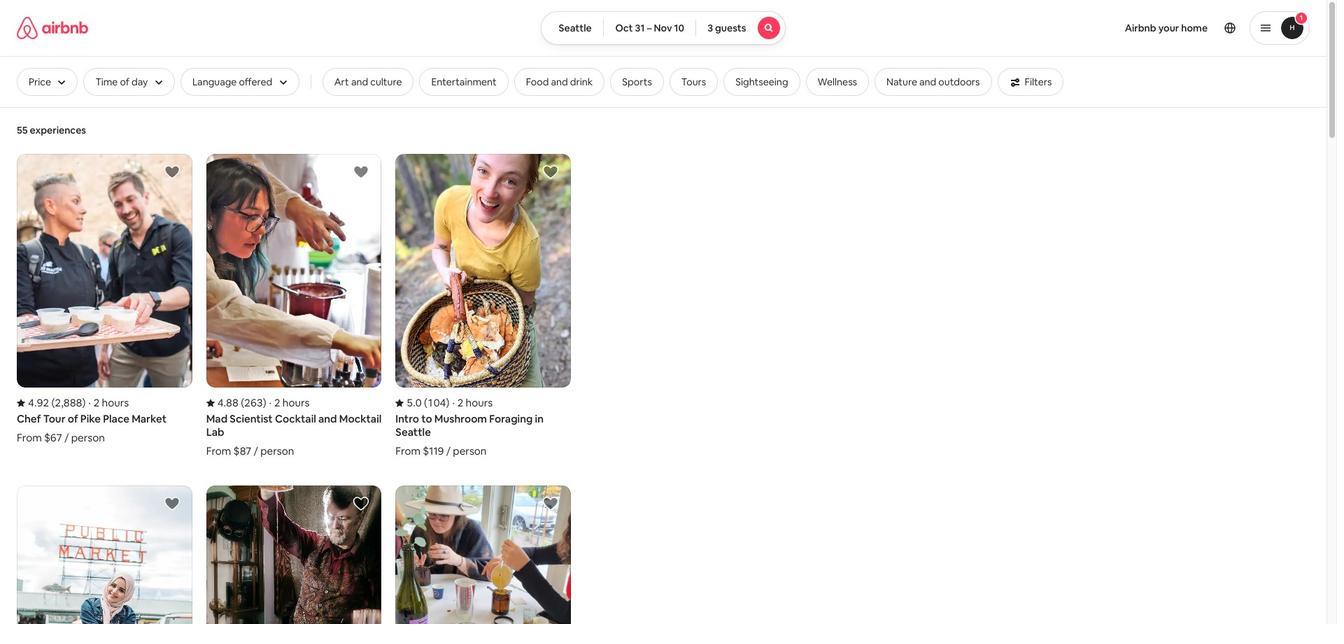 Task type: describe. For each thing, give the bounding box(es) containing it.
2 for 4.88 (263)
[[274, 396, 280, 410]]

mad scientist cocktail and mocktail lab group
[[206, 154, 382, 458]]

55
[[17, 124, 28, 136]]

of inside the chef tour of pike place market from $67 / person
[[68, 412, 78, 426]]

5.0 (104)
[[407, 396, 450, 410]]

Sports button
[[610, 68, 664, 96]]

cocktail
[[275, 412, 316, 426]]

(263)
[[241, 396, 266, 410]]

profile element
[[802, 0, 1310, 56]]

airbnb
[[1125, 22, 1157, 34]]

· for (104)
[[452, 396, 455, 410]]

sports
[[622, 76, 652, 88]]

in
[[535, 412, 544, 426]]

nov
[[654, 22, 672, 34]]

$87
[[233, 445, 251, 458]]

pike
[[80, 412, 101, 426]]

price button
[[17, 68, 78, 96]]

language
[[192, 76, 237, 88]]

· for (2,888)
[[88, 396, 91, 410]]

none search field containing seattle
[[541, 11, 786, 45]]

art and culture
[[334, 76, 402, 88]]

airbnb your home link
[[1117, 13, 1216, 43]]

and for nature
[[920, 76, 937, 88]]

of inside time of day dropdown button
[[120, 76, 129, 88]]

tour
[[43, 412, 65, 426]]

–
[[647, 22, 652, 34]]

filters button
[[998, 68, 1064, 96]]

5.0
[[407, 396, 422, 410]]

Nature and outdoors button
[[875, 68, 992, 96]]

wellness
[[818, 76, 857, 88]]

4.88 (263)
[[217, 396, 266, 410]]

/ for from $119
[[446, 445, 451, 458]]

price
[[29, 76, 51, 88]]

mad
[[206, 412, 228, 426]]

foraging
[[489, 412, 533, 426]]

scientist
[[230, 412, 273, 426]]

3
[[708, 22, 713, 34]]

sightseeing
[[736, 76, 788, 88]]

oct 31 – nov 10
[[615, 22, 685, 34]]

to
[[421, 412, 432, 426]]

time of day button
[[84, 68, 175, 96]]

person for cocktail
[[260, 445, 294, 458]]

outdoors
[[939, 76, 980, 88]]

language offered
[[192, 76, 272, 88]]

hours for pike
[[102, 396, 129, 410]]

offered
[[239, 76, 272, 88]]

oct 31 – nov 10 button
[[604, 11, 696, 45]]

Sightseeing button
[[724, 68, 800, 96]]

5.0 out of 5 average rating,  104 reviews image
[[396, 396, 450, 410]]

and for art
[[351, 76, 368, 88]]

add to wishlist image for chef tour of pike place market from $67 / person
[[164, 164, 180, 181]]

person for of
[[71, 431, 105, 445]]

1 button
[[1250, 11, 1310, 45]]

your
[[1159, 22, 1179, 34]]

language offered button
[[180, 68, 299, 96]]

31
[[635, 22, 645, 34]]

Tours button
[[670, 68, 718, 96]]

$67
[[44, 431, 62, 445]]



Task type: locate. For each thing, give the bounding box(es) containing it.
and right nature
[[920, 76, 937, 88]]

and inside mad scientist cocktail and mocktail lab from $87 / person
[[318, 412, 337, 426]]

0 vertical spatial of
[[120, 76, 129, 88]]

· 2 hours up place
[[88, 396, 129, 410]]

1 2 from the left
[[94, 396, 100, 410]]

1 hours from the left
[[102, 396, 129, 410]]

mushroom
[[434, 412, 487, 426]]

of down "(2,888)"
[[68, 412, 78, 426]]

2 horizontal spatial person
[[453, 445, 487, 458]]

airbnb your home
[[1125, 22, 1208, 34]]

from down lab
[[206, 445, 231, 458]]

1 horizontal spatial ·
[[269, 396, 272, 410]]

chef tour of pike place market group
[[17, 154, 192, 445]]

$119
[[423, 445, 444, 458]]

1 horizontal spatial /
[[254, 445, 258, 458]]

mocktail
[[339, 412, 382, 426]]

0 horizontal spatial hours
[[102, 396, 129, 410]]

2 horizontal spatial /
[[446, 445, 451, 458]]

3 guests
[[708, 22, 746, 34]]

hours inside "chef tour of pike place market" group
[[102, 396, 129, 410]]

person inside mad scientist cocktail and mocktail lab from $87 / person
[[260, 445, 294, 458]]

2 for 4.92 (2,888)
[[94, 396, 100, 410]]

/ for from $87
[[254, 445, 258, 458]]

(2,888)
[[51, 396, 86, 410]]

3 · 2 hours from the left
[[452, 396, 493, 410]]

seattle up the $119
[[396, 426, 431, 439]]

·
[[88, 396, 91, 410], [269, 396, 272, 410], [452, 396, 455, 410]]

/ inside intro to mushroom foraging in seattle from $119 / person
[[446, 445, 451, 458]]

hours for and
[[283, 396, 310, 410]]

/
[[64, 431, 69, 445], [254, 445, 258, 458], [446, 445, 451, 458]]

0 horizontal spatial ·
[[88, 396, 91, 410]]

1 add to wishlist image from the left
[[164, 164, 180, 181]]

from
[[17, 431, 42, 445], [206, 445, 231, 458], [396, 445, 421, 458]]

chef tour of pike place market from $67 / person
[[17, 412, 167, 445]]

experiences
[[30, 124, 86, 136]]

person right $87
[[260, 445, 294, 458]]

hours for foraging
[[466, 396, 493, 410]]

person
[[71, 431, 105, 445], [260, 445, 294, 458], [453, 445, 487, 458]]

hours up cocktail
[[283, 396, 310, 410]]

from inside the chef tour of pike place market from $67 / person
[[17, 431, 42, 445]]

tours
[[682, 76, 706, 88]]

and right 'art'
[[351, 76, 368, 88]]

filters
[[1025, 76, 1052, 88]]

/ right $87
[[254, 445, 258, 458]]

nature and outdoors
[[887, 76, 980, 88]]

1 horizontal spatial seattle
[[559, 22, 592, 34]]

· 2 hours inside intro to mushroom foraging in seattle group
[[452, 396, 493, 410]]

2 2 from the left
[[274, 396, 280, 410]]

0 horizontal spatial person
[[71, 431, 105, 445]]

· inside mad scientist cocktail and mocktail lab group
[[269, 396, 272, 410]]

2 inside mad scientist cocktail and mocktail lab group
[[274, 396, 280, 410]]

1 horizontal spatial person
[[260, 445, 294, 458]]

seattle
[[559, 22, 592, 34], [396, 426, 431, 439]]

0 horizontal spatial add to wishlist image
[[164, 164, 180, 181]]

· inside "chef tour of pike place market" group
[[88, 396, 91, 410]]

4.92 (2,888)
[[28, 396, 86, 410]]

and for food
[[551, 76, 568, 88]]

(104)
[[424, 396, 450, 410]]

2
[[94, 396, 100, 410], [274, 396, 280, 410], [458, 396, 463, 410]]

1 horizontal spatial 2
[[274, 396, 280, 410]]

· inside intro to mushroom foraging in seattle group
[[452, 396, 455, 410]]

entertainment
[[431, 76, 497, 88]]

day
[[132, 76, 148, 88]]

2 inside "chef tour of pike place market" group
[[94, 396, 100, 410]]

seattle button
[[541, 11, 604, 45]]

and left drink
[[551, 76, 568, 88]]

person down mushroom
[[453, 445, 487, 458]]

4.92
[[28, 396, 49, 410]]

from inside mad scientist cocktail and mocktail lab from $87 / person
[[206, 445, 231, 458]]

seattle inside intro to mushroom foraging in seattle from $119 / person
[[396, 426, 431, 439]]

/ inside the chef tour of pike place market from $67 / person
[[64, 431, 69, 445]]

0 horizontal spatial 2
[[94, 396, 100, 410]]

from down chef
[[17, 431, 42, 445]]

2 up mushroom
[[458, 396, 463, 410]]

chef
[[17, 412, 41, 426]]

2 horizontal spatial · 2 hours
[[452, 396, 493, 410]]

/ for from $67
[[64, 431, 69, 445]]

2 right (263)
[[274, 396, 280, 410]]

1 horizontal spatial from
[[206, 445, 231, 458]]

/ inside mad scientist cocktail and mocktail lab from $87 / person
[[254, 445, 258, 458]]

· right (263)
[[269, 396, 272, 410]]

Wellness button
[[806, 68, 869, 96]]

intro
[[396, 412, 419, 426]]

1 vertical spatial seattle
[[396, 426, 431, 439]]

of
[[120, 76, 129, 88], [68, 412, 78, 426]]

2 horizontal spatial from
[[396, 445, 421, 458]]

10
[[674, 22, 685, 34]]

0 horizontal spatial /
[[64, 431, 69, 445]]

intro to mushroom foraging in seattle from $119 / person
[[396, 412, 544, 458]]

· for (263)
[[269, 396, 272, 410]]

2 hours from the left
[[283, 396, 310, 410]]

· right (104)
[[452, 396, 455, 410]]

lab
[[206, 426, 224, 439]]

· 2 hours inside "chef tour of pike place market" group
[[88, 396, 129, 410]]

from for mad scientist cocktail and mocktail lab from $87 / person
[[206, 445, 231, 458]]

1 · from the left
[[88, 396, 91, 410]]

0 horizontal spatial · 2 hours
[[88, 396, 129, 410]]

1
[[1300, 13, 1303, 22]]

None search field
[[541, 11, 786, 45]]

mad scientist cocktail and mocktail lab from $87 / person
[[206, 412, 382, 458]]

4.88
[[217, 396, 239, 410]]

person down pike
[[71, 431, 105, 445]]

55 experiences
[[17, 124, 86, 136]]

· 2 hours inside mad scientist cocktail and mocktail lab group
[[269, 396, 310, 410]]

4.88 out of 5 average rating,  263 reviews image
[[206, 396, 266, 410]]

Food and drink button
[[514, 68, 605, 96]]

1 horizontal spatial · 2 hours
[[269, 396, 310, 410]]

add to wishlist image inside intro to mushroom foraging in seattle group
[[542, 164, 559, 181]]

3 · from the left
[[452, 396, 455, 410]]

3 2 from the left
[[458, 396, 463, 410]]

hours up mushroom
[[466, 396, 493, 410]]

time
[[95, 76, 118, 88]]

from left the $119
[[396, 445, 421, 458]]

person inside the chef tour of pike place market from $67 / person
[[71, 431, 105, 445]]

2 horizontal spatial ·
[[452, 396, 455, 410]]

2 inside intro to mushroom foraging in seattle group
[[458, 396, 463, 410]]

2 horizontal spatial hours
[[466, 396, 493, 410]]

Entertainment button
[[420, 68, 508, 96]]

· 2 hours up mushroom
[[452, 396, 493, 410]]

from for intro to mushroom foraging in seattle from $119 / person
[[396, 445, 421, 458]]

4.92 out of 5 average rating,  2,888 reviews image
[[17, 396, 86, 410]]

0 horizontal spatial from
[[17, 431, 42, 445]]

seattle inside button
[[559, 22, 592, 34]]

home
[[1181, 22, 1208, 34]]

· 2 hours
[[88, 396, 129, 410], [269, 396, 310, 410], [452, 396, 493, 410]]

nature
[[887, 76, 917, 88]]

1 horizontal spatial add to wishlist image
[[353, 164, 370, 181]]

add to wishlist image
[[542, 164, 559, 181], [164, 496, 180, 512], [353, 496, 370, 512], [542, 496, 559, 512]]

/ right the $119
[[446, 445, 451, 458]]

2 add to wishlist image from the left
[[353, 164, 370, 181]]

time of day
[[95, 76, 148, 88]]

2 for 5.0 (104)
[[458, 396, 463, 410]]

1 horizontal spatial of
[[120, 76, 129, 88]]

food and drink
[[526, 76, 593, 88]]

0 vertical spatial seattle
[[559, 22, 592, 34]]

3 guests button
[[696, 11, 786, 45]]

intro to mushroom foraging in seattle group
[[396, 154, 571, 458]]

hours inside mad scientist cocktail and mocktail lab group
[[283, 396, 310, 410]]

seattle left oct
[[559, 22, 592, 34]]

of left day
[[120, 76, 129, 88]]

place
[[103, 412, 129, 426]]

culture
[[370, 76, 402, 88]]

market
[[132, 412, 167, 426]]

2 · 2 hours from the left
[[269, 396, 310, 410]]

drink
[[570, 76, 593, 88]]

· 2 hours up cocktail
[[269, 396, 310, 410]]

· up pike
[[88, 396, 91, 410]]

from inside intro to mushroom foraging in seattle from $119 / person
[[396, 445, 421, 458]]

3 hours from the left
[[466, 396, 493, 410]]

0 horizontal spatial of
[[68, 412, 78, 426]]

hours up place
[[102, 396, 129, 410]]

Art and culture button
[[322, 68, 414, 96]]

and right cocktail
[[318, 412, 337, 426]]

· 2 hours for foraging
[[452, 396, 493, 410]]

add to wishlist image for mad scientist cocktail and mocktail lab from $87 / person
[[353, 164, 370, 181]]

2 · from the left
[[269, 396, 272, 410]]

add to wishlist image
[[164, 164, 180, 181], [353, 164, 370, 181]]

art
[[334, 76, 349, 88]]

guests
[[715, 22, 746, 34]]

2 up pike
[[94, 396, 100, 410]]

2 horizontal spatial 2
[[458, 396, 463, 410]]

hours inside intro to mushroom foraging in seattle group
[[466, 396, 493, 410]]

1 horizontal spatial hours
[[283, 396, 310, 410]]

1 vertical spatial of
[[68, 412, 78, 426]]

from for chef tour of pike place market from $67 / person
[[17, 431, 42, 445]]

person for mushroom
[[453, 445, 487, 458]]

and
[[351, 76, 368, 88], [551, 76, 568, 88], [920, 76, 937, 88], [318, 412, 337, 426]]

person inside intro to mushroom foraging in seattle from $119 / person
[[453, 445, 487, 458]]

food
[[526, 76, 549, 88]]

/ right $67
[[64, 431, 69, 445]]

· 2 hours for pike
[[88, 396, 129, 410]]

1 · 2 hours from the left
[[88, 396, 129, 410]]

oct
[[615, 22, 633, 34]]

hours
[[102, 396, 129, 410], [283, 396, 310, 410], [466, 396, 493, 410]]

· 2 hours for and
[[269, 396, 310, 410]]

0 horizontal spatial seattle
[[396, 426, 431, 439]]



Task type: vqa. For each thing, say whether or not it's contained in the screenshot.
from within intro to mushroom foraging in seattle from $119 / person
yes



